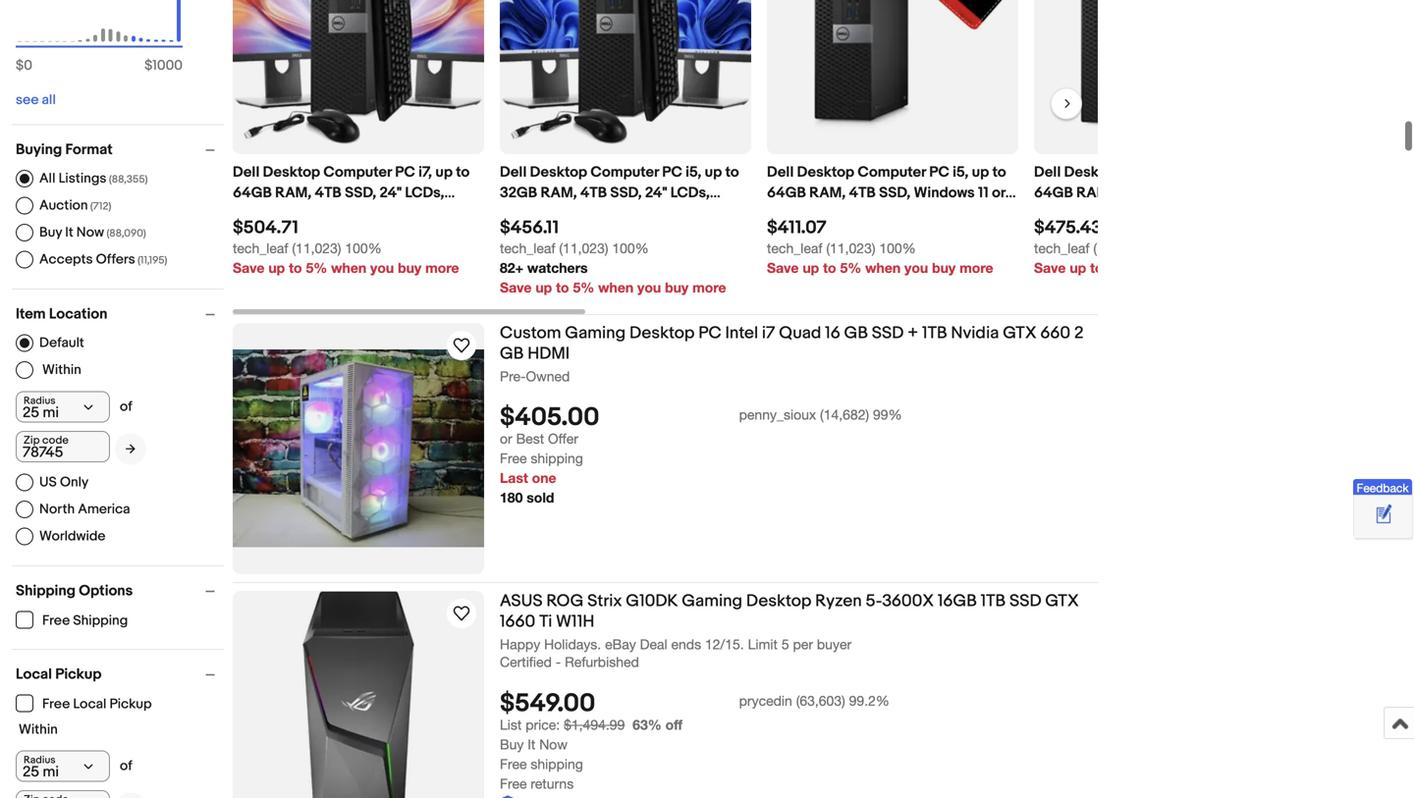 Task type: vqa. For each thing, say whether or not it's contained in the screenshot.
bottommost on
no



Task type: describe. For each thing, give the bounding box(es) containing it.
ebay
[[605, 636, 636, 652]]

you for $504.71
[[370, 260, 394, 276]]

1660
[[500, 612, 535, 632]]

options
[[79, 582, 133, 600]]

0 vertical spatial buy
[[39, 224, 62, 241]]

certified
[[500, 654, 552, 670]]

to for $475.43 tech_leaf (11,023) 100% save up to 5% when you buy more
[[1090, 260, 1103, 276]]

desktop inside asus rog strix g10dk gaming desktop ryzen 5-3600x 16gb 1tb ssd gtx 1660 ti  w11h happy holidays. ebay deal ends 12/15. limit 5 per buyer certified - refurbished
[[746, 591, 811, 612]]

64gb for $475.43
[[1034, 184, 1073, 202]]

happy
[[500, 636, 540, 652]]

gtx inside asus rog strix g10dk gaming desktop ryzen 5-3600x 16gb 1tb ssd gtx 1660 ti  w11h happy holidays. ebay deal ends 12/15. limit 5 per buyer certified - refurbished
[[1045, 591, 1079, 612]]

or inside dell desktop computer pc i7, up to 64gb ram, 4tb ssd, 24" lcds, windows 11 or 10
[[311, 205, 324, 222]]

item location button
[[16, 305, 224, 323]]

sold
[[527, 490, 554, 506]]

worldwide link
[[16, 528, 106, 545]]

all
[[42, 92, 56, 109]]

1 vertical spatial within
[[19, 722, 58, 738]]

free shipping
[[42, 613, 128, 629]]

strix
[[587, 591, 622, 612]]

5-
[[866, 591, 882, 612]]

ram, for $411.07
[[809, 184, 846, 202]]

11 inside dell desktop computer pc i7, up to 64gb ram, 4tb ssd, 24" lcds, windows 11 or 10
[[297, 205, 308, 222]]

buyer
[[817, 636, 851, 652]]

shipping options button
[[16, 582, 224, 600]]

free inside penny_sioux (14,682) 99% or best offer free shipping last one 180 sold
[[500, 450, 527, 467]]

$456.11
[[500, 217, 559, 239]]

accepts
[[39, 251, 93, 268]]

all
[[39, 170, 55, 187]]

(11,195)
[[138, 254, 167, 267]]

tech_leaf for $456.11
[[500, 240, 555, 256]]

intel
[[725, 323, 758, 344]]

i7, for $504.71
[[418, 163, 432, 181]]

4tb for $411.07
[[849, 184, 876, 202]]

10 inside dell desktop computer pc i5, up to 64gb ram, 4tb ssd, windows 11 or 10 wifi
[[767, 205, 781, 222]]

(88,090)
[[106, 227, 146, 240]]

10,
[[1034, 205, 1052, 222]]

3600x
[[882, 591, 934, 612]]

dell for $504.71
[[233, 163, 260, 181]]

best
[[516, 431, 544, 447]]

local pickup button
[[16, 666, 224, 683]]

tech_leaf for $411.07
[[767, 240, 822, 256]]

buy for $411.07
[[932, 260, 956, 276]]

location
[[49, 305, 107, 323]]

asus rog strix g10dk gaming desktop ryzen 5-3600x 16gb 1tb ssd gtx 1660 ti  w11h happy holidays. ebay deal ends 12/15. limit 5 per buyer certified - refurbished
[[500, 591, 1079, 670]]

g10dk
[[626, 591, 678, 612]]

tech_leaf for $475.43
[[1034, 240, 1089, 256]]

+
[[907, 323, 918, 344]]

custom gaming desktop pc intel i7 quad 16 gb ssd + 1tb nvidia gtx 660 2 gb hdmi heading
[[500, 323, 1084, 364]]

buying format button
[[16, 141, 224, 159]]

 (88,090) Items text field
[[104, 227, 146, 240]]

prycedin
[[739, 693, 792, 709]]

$ for 1000
[[145, 57, 153, 74]]

dell desktop computer pc i5, up to 64gb ram, 4tb ssd, windows 11 or 10 wifi image
[[767, 0, 1018, 154]]

penny_sioux (14,682) 99% or best offer free shipping last one 180 sold
[[500, 407, 902, 506]]

1 horizontal spatial pickup
[[110, 696, 152, 713]]

limit
[[748, 636, 778, 652]]

now inside prycedin (63,603) 99.2% list price: $1,494.99 63% off buy it now free shipping free returns
[[539, 736, 568, 752]]

dell for $475.43
[[1034, 163, 1061, 181]]

more for $411.07
[[959, 260, 993, 276]]

see
[[16, 92, 39, 109]]

free left returns
[[500, 776, 527, 792]]

buy inside '$456.11 tech_leaf (11,023) 100% 82+ watchers save up to 5% when you buy more'
[[665, 279, 689, 295]]

5% for $504.71
[[306, 260, 327, 276]]

buying format
[[16, 141, 113, 159]]

$504.71
[[233, 217, 298, 239]]

dell for $411.07
[[767, 163, 794, 181]]

to for dell desktop computer pc i7, up to 64gb ram, 4tb ssd, 24" lcds, windows 11 or 10
[[456, 163, 470, 181]]

or inside dell desktop computer pc i5, up to 32gb ram, 4tb ssd, 24" lcds, windows 11 or 10
[[578, 205, 591, 222]]

 (88,355) Items text field
[[106, 173, 148, 186]]

up for dell desktop computer pc i7, up to 64gb ram, 4tb ssd, windows 11 or 10, wifi bt
[[1237, 163, 1254, 181]]

4tb for $475.43
[[1116, 184, 1143, 202]]

america
[[78, 501, 130, 518]]

$549.00
[[500, 689, 595, 719]]

(14,682)
[[820, 407, 869, 423]]

up for $504.71 tech_leaf (11,023) 100% save up to 5% when you buy more
[[268, 260, 285, 276]]

dell desktop computer pc i5, up to 32gb ram, 4tb ssd, 24" lcds, windows 11 or 10 link
[[500, 162, 751, 222]]

desktop for $475.43
[[1064, 163, 1121, 181]]

watch custom gaming desktop pc intel i7 quad 16 gb ssd + 1tb nvidia gtx 660 2 gb hdmi image
[[450, 334, 473, 357]]

64gb for $411.07
[[767, 184, 806, 202]]

save inside '$456.11 tech_leaf (11,023) 100% 82+ watchers save up to 5% when you buy more'
[[500, 279, 532, 295]]

ram, for $504.71
[[275, 184, 311, 202]]

11 inside dell desktop computer pc i5, up to 32gb ram, 4tb ssd, 24" lcds, windows 11 or 10
[[564, 205, 575, 222]]

more inside '$456.11 tech_leaf (11,023) 100% 82+ watchers save up to 5% when you buy more'
[[692, 279, 726, 295]]

$405.00
[[500, 403, 599, 433]]

custom gaming desktop pc intel i7 quad 16 gb ssd + 1tb nvidia gtx 660 2 gb hdmi link
[[500, 323, 1098, 368]]

ryzen
[[815, 591, 862, 612]]

free local pickup
[[42, 696, 152, 713]]

gaming inside asus rog strix g10dk gaming desktop ryzen 5-3600x 16gb 1tb ssd gtx 1660 ti  w11h happy holidays. ebay deal ends 12/15. limit 5 per buyer certified - refurbished
[[682, 591, 742, 612]]

99.2%
[[849, 693, 890, 709]]

windows inside dell desktop computer pc i7, up to 64gb ram, 4tb ssd, 24" lcds, windows 11 or 10
[[233, 205, 294, 222]]

63%
[[633, 717, 662, 733]]

shipping inside 'link'
[[73, 613, 128, 629]]

price:
[[526, 717, 560, 733]]

see all
[[16, 92, 56, 109]]

more for $475.43
[[1227, 260, 1260, 276]]

of for local pickup
[[120, 758, 132, 775]]

last
[[500, 470, 528, 486]]

or inside dell desktop computer pc i5, up to 64gb ram, 4tb ssd, windows 11 or 10 wifi
[[992, 184, 1005, 202]]

default link
[[16, 334, 84, 352]]

$ 0
[[16, 57, 32, 74]]

$475.43
[[1034, 217, 1102, 239]]

free down local pickup
[[42, 696, 70, 713]]

computer for $475.43
[[1125, 163, 1193, 181]]

us
[[39, 474, 57, 491]]

wifi for $475.43
[[1055, 205, 1084, 222]]

ram, for $475.43
[[1076, 184, 1113, 202]]

off
[[665, 717, 683, 733]]

$411.07 tech_leaf (11,023) 100% save up to 5% when you buy more
[[767, 217, 993, 276]]

owned
[[526, 368, 570, 384]]

desktop for $456.11
[[530, 163, 587, 181]]

or inside the dell desktop computer pc i7, up to 64gb ram, 4tb ssd, windows 11 or 10, wifi bt
[[1259, 184, 1272, 202]]

up for dell desktop computer pc i5, up to 64gb ram, 4tb ssd, windows 11 or 10 wifi
[[972, 163, 989, 181]]

custom gaming desktop pc intel i7 quad 16 gb ssd + 1tb nvidia gtx 660 2 gb hdmi pre-owned
[[500, 323, 1084, 384]]

ssd, for $456.11
[[610, 184, 642, 202]]

82+
[[500, 260, 523, 276]]

lcds, for $456.11
[[670, 184, 710, 202]]

pc inside dell desktop computer pc i5, up to 32gb ram, 4tb ssd, 24" lcds, windows 11 or 10
[[662, 163, 682, 181]]

100% for $411.07
[[879, 240, 916, 256]]

returns
[[531, 776, 574, 792]]

ssd inside asus rog strix g10dk gaming desktop ryzen 5-3600x 16gb 1tb ssd gtx 1660 ti  w11h happy holidays. ebay deal ends 12/15. limit 5 per buyer certified - refurbished
[[1009, 591, 1041, 612]]

shipping options
[[16, 582, 133, 600]]

1tb inside asus rog strix g10dk gaming desktop ryzen 5-3600x 16gb 1tb ssd gtx 1660 ti  w11h happy holidays. ebay deal ends 12/15. limit 5 per buyer certified - refurbished
[[981, 591, 1006, 612]]

offer
[[548, 431, 578, 447]]

desktop inside custom gaming desktop pc intel i7 quad 16 gb ssd + 1tb nvidia gtx 660 2 gb hdmi pre-owned
[[629, 323, 695, 344]]

dell desktop computer pc i7, up to 64gb ram, 4tb ssd, 24" lcds, windows 11 or 10 link
[[233, 162, 484, 222]]

100% for $475.43
[[1146, 240, 1183, 256]]

4tb for $504.71
[[315, 184, 341, 202]]

one
[[532, 470, 556, 486]]

item
[[16, 305, 46, 323]]

0 vertical spatial shipping
[[16, 582, 76, 600]]

to for dell desktop computer pc i7, up to 64gb ram, 4tb ssd, windows 11 or 10, wifi bt
[[1257, 163, 1271, 181]]

auction
[[39, 197, 88, 214]]

to for $504.71 tech_leaf (11,023) 100% save up to 5% when you buy more
[[289, 260, 302, 276]]

free inside 'link'
[[42, 613, 70, 629]]

listings
[[58, 170, 106, 187]]

gaming inside custom gaming desktop pc intel i7 quad 16 gb ssd + 1tb nvidia gtx 660 2 gb hdmi pre-owned
[[565, 323, 626, 344]]

dell desktop computer pc i7, up to 64gb ram, 4tb ssd, 24" lcds, windows 11 or 10 image
[[233, 0, 484, 154]]

to for dell desktop computer pc i5, up to 64gb ram, 4tb ssd, windows 11 or 10 wifi
[[992, 163, 1006, 181]]

you for $475.43
[[1172, 260, 1195, 276]]

pc for $475.43
[[1196, 163, 1216, 181]]

shipping inside prycedin (63,603) 99.2% list price: $1,494.99 63% off buy it now free shipping free returns
[[531, 756, 583, 772]]

$ 1000
[[145, 57, 183, 74]]

$475.43 tech_leaf (11,023) 100% save up to 5% when you buy more
[[1034, 217, 1260, 276]]

buy it now (88,090)
[[39, 224, 146, 241]]

0 horizontal spatial it
[[65, 224, 73, 241]]

ti
[[539, 612, 552, 632]]

i5, for $411.07
[[953, 163, 969, 181]]

free shipping link
[[16, 611, 129, 629]]

asus rog strix g10dk gaming desktop ryzen 5-3600x 16gb 1tb ssd gtx 1660 ti  w11h link
[[500, 591, 1098, 636]]

you for $411.07
[[904, 260, 928, 276]]

180
[[500, 490, 523, 506]]

holidays.
[[544, 636, 601, 652]]

watch asus rog strix g10dk gaming desktop ryzen 5-3600x 16gb 1tb ssd gtx 1660 ti  w11h image
[[450, 602, 473, 625]]

(63,603)
[[796, 693, 845, 709]]

5% inside '$456.11 tech_leaf (11,023) 100% 82+ watchers save up to 5% when you buy more'
[[573, 279, 594, 295]]



Task type: locate. For each thing, give the bounding box(es) containing it.
1 horizontal spatial wifi
[[1055, 205, 1084, 222]]

you inside $475.43 tech_leaf (11,023) 100% save up to 5% when you buy more
[[1172, 260, 1195, 276]]

windows inside dell desktop computer pc i5, up to 64gb ram, 4tb ssd, windows 11 or 10 wifi
[[914, 184, 975, 202]]

100% down the dell desktop computer pc i5, up to 32gb ram, 4tb ssd, 24" lcds, windows 11 or 10 link
[[612, 240, 649, 256]]

you up "+"
[[904, 260, 928, 276]]

nvidia
[[951, 323, 999, 344]]

i7, inside dell desktop computer pc i7, up to 64gb ram, 4tb ssd, 24" lcds, windows 11 or 10
[[418, 163, 432, 181]]

windows inside dell desktop computer pc i5, up to 32gb ram, 4tb ssd, 24" lcds, windows 11 or 10
[[500, 205, 561, 222]]

0 horizontal spatial gtx
[[1003, 323, 1036, 344]]

format
[[65, 141, 113, 159]]

1 ram, from the left
[[275, 184, 311, 202]]

ssd,
[[345, 184, 376, 202], [610, 184, 642, 202], [879, 184, 910, 202], [1146, 184, 1178, 202]]

computer for $456.11
[[591, 163, 659, 181]]

1 horizontal spatial i5,
[[953, 163, 969, 181]]

3 64gb from the left
[[1034, 184, 1073, 202]]

0 horizontal spatial wifi
[[785, 205, 813, 222]]

2 tech_leaf from the left
[[500, 240, 555, 256]]

computer for $411.07
[[858, 163, 926, 181]]

desktop up '$504.71'
[[263, 163, 320, 181]]

accepts offers (11,195)
[[39, 251, 167, 268]]

3 dell from the left
[[767, 163, 794, 181]]

tech_leaf inside $411.07 tech_leaf (11,023) 100% save up to 5% when you buy more
[[767, 240, 822, 256]]

4 dell from the left
[[1034, 163, 1061, 181]]

4 (11,023) from the left
[[1093, 240, 1142, 256]]

0 vertical spatial gaming
[[565, 323, 626, 344]]

up inside dell desktop computer pc i5, up to 32gb ram, 4tb ssd, 24" lcds, windows 11 or 10
[[705, 163, 722, 181]]

shipping
[[16, 582, 76, 600], [73, 613, 128, 629]]

up for dell desktop computer pc i7, up to 64gb ram, 4tb ssd, 24" lcds, windows 11 or 10
[[435, 163, 453, 181]]

ssd inside custom gaming desktop pc intel i7 quad 16 gb ssd + 1tb nvidia gtx 660 2 gb hdmi pre-owned
[[872, 323, 904, 344]]

of for item location
[[120, 399, 132, 415]]

$ up buying format dropdown button
[[145, 57, 153, 74]]

1 ssd, from the left
[[345, 184, 376, 202]]

1 shipping from the top
[[531, 450, 583, 467]]

buy down list at the left of page
[[500, 736, 524, 752]]

100% down 'dell desktop computer pc i5, up to 64gb ram, 4tb ssd, windows 11 or 10 wifi' link
[[879, 240, 916, 256]]

2 64gb from the left
[[767, 184, 806, 202]]

(11,023) up the watchers
[[559, 240, 608, 256]]

gb up pre- at the top of page
[[500, 344, 524, 364]]

desktop inside dell desktop computer pc i5, up to 64gb ram, 4tb ssd, windows 11 or 10 wifi
[[797, 163, 854, 181]]

gaming
[[565, 323, 626, 344], [682, 591, 742, 612]]

you inside '$456.11 tech_leaf (11,023) 100% 82+ watchers save up to 5% when you buy more'
[[637, 279, 661, 295]]

pc inside the dell desktop computer pc i7, up to 64gb ram, 4tb ssd, windows 11 or 10, wifi bt
[[1196, 163, 1216, 181]]

1000
[[153, 57, 183, 74]]

more inside $475.43 tech_leaf (11,023) 100% save up to 5% when you buy more
[[1227, 260, 1260, 276]]

tech_leaf down the $456.11
[[500, 240, 555, 256]]

100% inside $504.71 tech_leaf (11,023) 100% save up to 5% when you buy more
[[345, 240, 382, 256]]

desktop inside the dell desktop computer pc i7, up to 64gb ram, 4tb ssd, windows 11 or 10, wifi bt
[[1064, 163, 1121, 181]]

0 vertical spatial it
[[65, 224, 73, 241]]

2 (11,023) from the left
[[559, 240, 608, 256]]

asus rog strix g10dk gaming desktop ryzen 5-3600x 16gb 1tb ssd gtx 1660 ti  w11h heading
[[500, 591, 1079, 632]]

ram, up '$504.71'
[[275, 184, 311, 202]]

1 dell from the left
[[233, 163, 260, 181]]

north
[[39, 501, 75, 518]]

1 vertical spatial now
[[539, 736, 568, 752]]

lcds, for $504.71
[[405, 184, 444, 202]]

dell desktop computer pc i7, up to 64gb ram, 4tb ssd, windows 11 or 10, wifi bt
[[1034, 163, 1272, 222]]

pickup up free local pickup link
[[55, 666, 102, 683]]

0 vertical spatial now
[[76, 224, 104, 241]]

w11h
[[556, 612, 595, 632]]

100% down the dell desktop computer pc i7, up to 64gb ram, 4tb ssd, 24" lcds, windows 11 or 10 link
[[345, 240, 382, 256]]

100% down dell desktop computer pc i7, up to 64gb ram, 4tb ssd, windows 11 or 10, wifi bt link
[[1146, 240, 1183, 256]]

eBay Refurbished text field
[[500, 794, 635, 798]]

64gb inside dell desktop computer pc i5, up to 64gb ram, 4tb ssd, windows 11 or 10 wifi
[[767, 184, 806, 202]]

when down dell desktop computer pc i5, up to 32gb ram, 4tb ssd, 24" lcds, windows 11 or 10
[[598, 279, 634, 295]]

dell desktop computer pc i5, up to 64gb ram, 4tb ssd, windows 11 or 10 wifi
[[767, 163, 1006, 222]]

ssd, inside dell desktop computer pc i5, up to 64gb ram, 4tb ssd, windows 11 or 10 wifi
[[879, 184, 910, 202]]

desktop up $411.07 in the right top of the page
[[797, 163, 854, 181]]

1 computer from the left
[[323, 163, 392, 181]]

4tb for $456.11
[[580, 184, 607, 202]]

you down the dell desktop computer pc i7, up to 64gb ram, 4tb ssd, 24" lcds, windows 11 or 10 link
[[370, 260, 394, 276]]

4tb inside dell desktop computer pc i5, up to 64gb ram, 4tb ssd, windows 11 or 10 wifi
[[849, 184, 876, 202]]

0 horizontal spatial i7,
[[418, 163, 432, 181]]

see all button
[[16, 92, 56, 109]]

0
[[24, 57, 32, 74]]

us only link
[[16, 474, 89, 491]]

2 dell from the left
[[500, 163, 527, 181]]

1 vertical spatial ssd
[[1009, 591, 1041, 612]]

11 inside dell desktop computer pc i5, up to 64gb ram, 4tb ssd, windows 11 or 10 wifi
[[978, 184, 989, 202]]

0 horizontal spatial 24"
[[380, 184, 402, 202]]

64gb up '$504.71'
[[233, 184, 272, 202]]

north america
[[39, 501, 130, 518]]

5% for $411.07
[[840, 260, 861, 276]]

i7
[[762, 323, 775, 344]]

ram, up bt
[[1076, 184, 1113, 202]]

gtx inside custom gaming desktop pc intel i7 quad 16 gb ssd + 1tb nvidia gtx 660 2 gb hdmi pre-owned
[[1003, 323, 1036, 344]]

24" inside dell desktop computer pc i7, up to 64gb ram, 4tb ssd, 24" lcds, windows 11 or 10
[[380, 184, 402, 202]]

24" up '$456.11 tech_leaf (11,023) 100% 82+ watchers save up to 5% when you buy more'
[[645, 184, 667, 202]]

2 ssd, from the left
[[610, 184, 642, 202]]

4 ram, from the left
[[1076, 184, 1113, 202]]

of up apply within filter icon at the bottom left
[[120, 399, 132, 415]]

up for dell desktop computer pc i5, up to 32gb ram, 4tb ssd, 24" lcds, windows 11 or 10
[[705, 163, 722, 181]]

1tb inside custom gaming desktop pc intel i7 quad 16 gb ssd + 1tb nvidia gtx 660 2 gb hdmi pre-owned
[[922, 323, 947, 344]]

local down local pickup dropdown button
[[73, 696, 106, 713]]

4tb
[[315, 184, 341, 202], [580, 184, 607, 202], [849, 184, 876, 202], [1116, 184, 1143, 202]]

1 horizontal spatial ssd
[[1009, 591, 1041, 612]]

computer up $475.43 tech_leaf (11,023) 100% save up to 5% when you buy more
[[1125, 163, 1193, 181]]

4tb up $504.71 tech_leaf (11,023) 100% save up to 5% when you buy more
[[315, 184, 341, 202]]

1tb right '16gb'
[[981, 591, 1006, 612]]

worldwide
[[39, 528, 106, 545]]

1 horizontal spatial $
[[145, 57, 153, 74]]

64gb for $504.71
[[233, 184, 272, 202]]

1 lcds, from the left
[[405, 184, 444, 202]]

free down list at the left of page
[[500, 756, 527, 772]]

save inside $411.07 tech_leaf (11,023) 100% save up to 5% when you buy more
[[767, 260, 799, 276]]

ssd, up $504.71 tech_leaf (11,023) 100% save up to 5% when you buy more
[[345, 184, 376, 202]]

2 shipping from the top
[[531, 756, 583, 772]]

0 horizontal spatial local
[[16, 666, 52, 683]]

0 horizontal spatial 10
[[328, 205, 342, 222]]

tech_leaf inside '$456.11 tech_leaf (11,023) 100% 82+ watchers save up to 5% when you buy more'
[[500, 240, 555, 256]]

buy for $475.43
[[1199, 260, 1223, 276]]

1 vertical spatial pickup
[[110, 696, 152, 713]]

penny_sioux
[[739, 407, 816, 423]]

gaming up owned at the top left of page
[[565, 323, 626, 344]]

99%
[[873, 407, 902, 423]]

up for $475.43 tech_leaf (11,023) 100% save up to 5% when you buy more
[[1070, 260, 1086, 276]]

ssd, inside the dell desktop computer pc i7, up to 64gb ram, 4tb ssd, windows 11 or 10, wifi bt
[[1146, 184, 1178, 202]]

buy inside prycedin (63,603) 99.2% list price: $1,494.99 63% off buy it now free shipping free returns
[[500, 736, 524, 752]]

0 horizontal spatial i5,
[[685, 163, 701, 181]]

16
[[825, 323, 840, 344]]

2
[[1074, 323, 1084, 344]]

4tb inside the dell desktop computer pc i7, up to 64gb ram, 4tb ssd, windows 11 or 10, wifi bt
[[1116, 184, 1143, 202]]

pc inside dell desktop computer pc i7, up to 64gb ram, 4tb ssd, 24" lcds, windows 11 or 10
[[395, 163, 415, 181]]

100% for $456.11
[[612, 240, 649, 256]]

dell inside dell desktop computer pc i5, up to 32gb ram, 4tb ssd, 24" lcds, windows 11 or 10
[[500, 163, 527, 181]]

save inside $504.71 tech_leaf (11,023) 100% save up to 5% when you buy more
[[233, 260, 265, 276]]

buying
[[16, 141, 62, 159]]

1 wifi from the left
[[785, 205, 813, 222]]

desktop left "intel"
[[629, 323, 695, 344]]

ram, for $456.11
[[541, 184, 577, 202]]

10 inside dell desktop computer pc i7, up to 64gb ram, 4tb ssd, 24" lcds, windows 11 or 10
[[328, 205, 342, 222]]

dell inside dell desktop computer pc i5, up to 64gb ram, 4tb ssd, windows 11 or 10 wifi
[[767, 163, 794, 181]]

desktop up the 32gb
[[530, 163, 587, 181]]

custom gaming desktop pc intel i7 quad 16 gb ssd + 1tb nvidia gtx 660 2 gb hdmi image
[[233, 350, 484, 548]]

4 4tb from the left
[[1116, 184, 1143, 202]]

1 vertical spatial gtx
[[1045, 591, 1079, 612]]

1 horizontal spatial it
[[528, 736, 535, 752]]

3 10 from the left
[[767, 205, 781, 222]]

i5, inside dell desktop computer pc i5, up to 32gb ram, 4tb ssd, 24" lcds, windows 11 or 10
[[685, 163, 701, 181]]

local pickup
[[16, 666, 102, 683]]

100% inside '$456.11 tech_leaf (11,023) 100% 82+ watchers save up to 5% when you buy more'
[[612, 240, 649, 256]]

100% inside $475.43 tech_leaf (11,023) 100% save up to 5% when you buy more
[[1146, 240, 1183, 256]]

1 tech_leaf from the left
[[233, 240, 288, 256]]

ssd, up $411.07 tech_leaf (11,023) 100% save up to 5% when you buy more
[[879, 184, 910, 202]]

4 tech_leaf from the left
[[1034, 240, 1089, 256]]

(11,023) down $411.07 in the right top of the page
[[826, 240, 875, 256]]

i5, for $456.11
[[685, 163, 701, 181]]

gb right 16
[[844, 323, 868, 344]]

save for $411.07
[[767, 260, 799, 276]]

asus rog strix g10dk gaming desktop ryzen 5-3600x 16gb 1tb ssd gtx 1660 ti  w11h image
[[302, 591, 415, 798]]

pre-
[[500, 368, 526, 384]]

0 horizontal spatial $
[[16, 57, 24, 74]]

None text field
[[500, 278, 567, 297], [767, 278, 834, 297], [16, 431, 110, 462], [16, 790, 110, 798], [500, 278, 567, 297], [767, 278, 834, 297], [16, 431, 110, 462], [16, 790, 110, 798]]

10 for $504.71
[[328, 205, 342, 222]]

2 computer from the left
[[591, 163, 659, 181]]

5
[[781, 636, 789, 652]]

free up last
[[500, 450, 527, 467]]

apply within filter image
[[126, 443, 136, 455]]

bt
[[1087, 205, 1104, 222]]

custom
[[500, 323, 561, 344]]

dell inside dell desktop computer pc i7, up to 64gb ram, 4tb ssd, 24" lcds, windows 11 or 10
[[233, 163, 260, 181]]

4 computer from the left
[[1125, 163, 1193, 181]]

it up accepts
[[65, 224, 73, 241]]

1 4tb from the left
[[315, 184, 341, 202]]

shipping up returns
[[531, 756, 583, 772]]

1 horizontal spatial local
[[73, 696, 106, 713]]

1 horizontal spatial lcds,
[[670, 184, 710, 202]]

shipping up the free shipping 'link' at the bottom of the page
[[16, 582, 76, 600]]

computer up '$456.11 tech_leaf (11,023) 100% 82+ watchers save up to 5% when you buy more'
[[591, 163, 659, 181]]

 (712) Items text field
[[88, 200, 111, 213]]

pc inside dell desktop computer pc i5, up to 64gb ram, 4tb ssd, windows 11 or 10 wifi
[[929, 163, 949, 181]]

now down price:
[[539, 736, 568, 752]]

4tb up '$456.11 tech_leaf (11,023) 100% 82+ watchers save up to 5% when you buy more'
[[580, 184, 607, 202]]

desktop for $504.71
[[263, 163, 320, 181]]

64gb inside the dell desktop computer pc i7, up to 64gb ram, 4tb ssd, windows 11 or 10, wifi bt
[[1034, 184, 1073, 202]]

1 horizontal spatial 64gb
[[767, 184, 806, 202]]

0 horizontal spatial gaming
[[565, 323, 626, 344]]

10 inside dell desktop computer pc i5, up to 32gb ram, 4tb ssd, 24" lcds, windows 11 or 10
[[595, 205, 609, 222]]

$456.11 tech_leaf (11,023) 100% 82+ watchers save up to 5% when you buy more
[[500, 217, 726, 295]]

more inside $411.07 tech_leaf (11,023) 100% save up to 5% when you buy more
[[959, 260, 993, 276]]

dell up the 32gb
[[500, 163, 527, 181]]

5%
[[306, 260, 327, 276], [840, 260, 861, 276], [1107, 260, 1129, 276], [573, 279, 594, 295]]

1 vertical spatial buy
[[500, 736, 524, 752]]

computer inside dell desktop computer pc i5, up to 32gb ram, 4tb ssd, 24" lcds, windows 11 or 10
[[591, 163, 659, 181]]

computer for $504.71
[[323, 163, 392, 181]]

pickup down local pickup dropdown button
[[110, 696, 152, 713]]

64gb up 10,
[[1034, 184, 1073, 202]]

(11,023) for $456.11
[[559, 240, 608, 256]]

watchers
[[527, 260, 588, 276]]

2 horizontal spatial 64gb
[[1034, 184, 1073, 202]]

tech_leaf down '$504.71'
[[233, 240, 288, 256]]

within
[[42, 362, 81, 379], [19, 722, 58, 738]]

save down '$504.71'
[[233, 260, 265, 276]]

0 horizontal spatial 1tb
[[922, 323, 947, 344]]

computer up $504.71 tech_leaf (11,023) 100% save up to 5% when you buy more
[[323, 163, 392, 181]]

up for $411.07 tech_leaf (11,023) 100% save up to 5% when you buy more
[[803, 260, 819, 276]]

to for dell desktop computer pc i5, up to 32gb ram, 4tb ssd, 24" lcds, windows 11 or 10
[[725, 163, 739, 181]]

computer inside the dell desktop computer pc i7, up to 64gb ram, 4tb ssd, windows 11 or 10, wifi bt
[[1125, 163, 1193, 181]]

2 i5, from the left
[[953, 163, 969, 181]]

0 vertical spatial local
[[16, 666, 52, 683]]

to inside $504.71 tech_leaf (11,023) 100% save up to 5% when you buy more
[[289, 260, 302, 276]]

0 vertical spatial 1tb
[[922, 323, 947, 344]]

shipping down options
[[73, 613, 128, 629]]

to inside '$456.11 tech_leaf (11,023) 100% 82+ watchers save up to 5% when you buy more'
[[556, 279, 569, 295]]

0 horizontal spatial lcds,
[[405, 184, 444, 202]]

auction (712)
[[39, 197, 111, 214]]

desktop up bt
[[1064, 163, 1121, 181]]

2 lcds, from the left
[[670, 184, 710, 202]]

wifi for $411.07
[[785, 205, 813, 222]]

save inside $475.43 tech_leaf (11,023) 100% save up to 5% when you buy more
[[1034, 260, 1066, 276]]

when inside $475.43 tech_leaf (11,023) 100% save up to 5% when you buy more
[[1132, 260, 1168, 276]]

2 wifi from the left
[[1055, 205, 1084, 222]]

when
[[331, 260, 366, 276], [865, 260, 901, 276], [1132, 260, 1168, 276], [598, 279, 634, 295]]

tech_leaf down $475.43 at top
[[1034, 240, 1089, 256]]

4tb up $411.07 tech_leaf (11,023) 100% save up to 5% when you buy more
[[849, 184, 876, 202]]

lcds, inside dell desktop computer pc i7, up to 64gb ram, 4tb ssd, 24" lcds, windows 11 or 10
[[405, 184, 444, 202]]

0 vertical spatial pickup
[[55, 666, 102, 683]]

when inside '$456.11 tech_leaf (11,023) 100% 82+ watchers save up to 5% when you buy more'
[[598, 279, 634, 295]]

desktop up 5
[[746, 591, 811, 612]]

ram, right the 32gb
[[541, 184, 577, 202]]

-
[[556, 654, 561, 670]]

0 vertical spatial within
[[42, 362, 81, 379]]

1tb right "+"
[[922, 323, 947, 344]]

0 horizontal spatial pickup
[[55, 666, 102, 683]]

1 vertical spatial local
[[73, 696, 106, 713]]

desktop inside dell desktop computer pc i5, up to 32gb ram, 4tb ssd, 24" lcds, windows 11 or 10
[[530, 163, 587, 181]]

list
[[500, 717, 522, 733]]

1 horizontal spatial gaming
[[682, 591, 742, 612]]

tech_leaf down $411.07 in the right top of the page
[[767, 240, 822, 256]]

up inside dell desktop computer pc i5, up to 64gb ram, 4tb ssd, windows 11 or 10 wifi
[[972, 163, 989, 181]]

(11,023) inside $504.71 tech_leaf (11,023) 100% save up to 5% when you buy more
[[292, 240, 341, 256]]

24" for $504.71
[[380, 184, 402, 202]]

when for $504.71
[[331, 260, 366, 276]]

us only
[[39, 474, 89, 491]]

1 (11,023) from the left
[[292, 240, 341, 256]]

wifi inside dell desktop computer pc i5, up to 64gb ram, 4tb ssd, windows 11 or 10 wifi
[[785, 205, 813, 222]]

computer up $411.07 tech_leaf (11,023) 100% save up to 5% when you buy more
[[858, 163, 926, 181]]

5% down the watchers
[[573, 279, 594, 295]]

1 horizontal spatial 24"
[[645, 184, 667, 202]]

1 vertical spatial shipping
[[531, 756, 583, 772]]

save for $475.43
[[1034, 260, 1066, 276]]

shipping down 'offer'
[[531, 450, 583, 467]]

when down dell desktop computer pc i7, up to 64gb ram, 4tb ssd, 24" lcds, windows 11 or 10
[[331, 260, 366, 276]]

0 horizontal spatial gb
[[500, 344, 524, 364]]

up inside $411.07 tech_leaf (11,023) 100% save up to 5% when you buy more
[[803, 260, 819, 276]]

to inside $411.07 tech_leaf (11,023) 100% save up to 5% when you buy more
[[823, 260, 836, 276]]

$504.71 tech_leaf (11,023) 100% save up to 5% when you buy more
[[233, 217, 459, 276]]

wifi
[[785, 205, 813, 222], [1055, 205, 1084, 222]]

2 100% from the left
[[612, 240, 649, 256]]

to inside dell desktop computer pc i7, up to 64gb ram, 4tb ssd, 24" lcds, windows 11 or 10
[[456, 163, 470, 181]]

32gb
[[500, 184, 537, 202]]

1 horizontal spatial gtx
[[1045, 591, 1079, 612]]

ssd, for $475.43
[[1146, 184, 1178, 202]]

dell up '$504.71'
[[233, 163, 260, 181]]

i7, for $475.43
[[1220, 163, 1233, 181]]

ram, inside dell desktop computer pc i7, up to 64gb ram, 4tb ssd, 24" lcds, windows 11 or 10
[[275, 184, 311, 202]]

up inside $504.71 tech_leaf (11,023) 100% save up to 5% when you buy more
[[268, 260, 285, 276]]

(11,023) for $411.07
[[826, 240, 875, 256]]

5% down the dell desktop computer pc i7, up to 64gb ram, 4tb ssd, windows 11 or 10, wifi bt
[[1107, 260, 1129, 276]]

up inside '$456.11 tech_leaf (11,023) 100% 82+ watchers save up to 5% when you buy more'
[[535, 279, 552, 295]]

when for $475.43
[[1132, 260, 1168, 276]]

save down 82+
[[500, 279, 532, 295]]

it inside prycedin (63,603) 99.2% list price: $1,494.99 63% off buy it now free shipping free returns
[[528, 736, 535, 752]]

to inside dell desktop computer pc i5, up to 64gb ram, 4tb ssd, windows 11 or 10 wifi
[[992, 163, 1006, 181]]

ram, inside the dell desktop computer pc i7, up to 64gb ram, 4tb ssd, windows 11 or 10, wifi bt
[[1076, 184, 1113, 202]]

to for $411.07 tech_leaf (11,023) 100% save up to 5% when you buy more
[[823, 260, 836, 276]]

(11,023) for $504.71
[[292, 240, 341, 256]]

3 computer from the left
[[858, 163, 926, 181]]

1 i5, from the left
[[685, 163, 701, 181]]

rog
[[546, 591, 584, 612]]

5% for $475.43
[[1107, 260, 1129, 276]]

1 vertical spatial it
[[528, 736, 535, 752]]

you down the dell desktop computer pc i5, up to 32gb ram, 4tb ssd, 24" lcds, windows 11 or 10 link
[[637, 279, 661, 295]]

dell desktop computer pc i7, up to 64gb ram, 4tb ssd, windows 11 or 10, wifi bt image
[[1034, 0, 1285, 154]]

16gb
[[938, 591, 977, 612]]

$1,494.99
[[564, 717, 625, 733]]

(712)
[[90, 200, 111, 213]]

buy inside $475.43 tech_leaf (11,023) 100% save up to 5% when you buy more
[[1199, 260, 1223, 276]]

it
[[65, 224, 73, 241], [528, 736, 535, 752]]

tech_leaf for $504.71
[[233, 240, 288, 256]]

4tb up $475.43 tech_leaf (11,023) 100% save up to 5% when you buy more
[[1116, 184, 1143, 202]]

pc inside custom gaming desktop pc intel i7 quad 16 gb ssd + 1tb nvidia gtx 660 2 gb hdmi pre-owned
[[698, 323, 721, 344]]

now down (712) items text box
[[76, 224, 104, 241]]

dell up 10,
[[1034, 163, 1061, 181]]

0 vertical spatial ssd
[[872, 323, 904, 344]]

desktop for $411.07
[[797, 163, 854, 181]]

windows inside the dell desktop computer pc i7, up to 64gb ram, 4tb ssd, windows 11 or 10, wifi bt
[[1181, 184, 1242, 202]]

i7, inside the dell desktop computer pc i7, up to 64gb ram, 4tb ssd, windows 11 or 10, wifi bt
[[1220, 163, 1233, 181]]

2 10 from the left
[[595, 205, 609, 222]]

tech_leaf inside $475.43 tech_leaf (11,023) 100% save up to 5% when you buy more
[[1034, 240, 1089, 256]]

windows
[[914, 184, 975, 202], [1181, 184, 1242, 202], [233, 205, 294, 222], [500, 205, 561, 222]]

to inside $475.43 tech_leaf (11,023) 100% save up to 5% when you buy more
[[1090, 260, 1103, 276]]

3 ram, from the left
[[809, 184, 846, 202]]

1 horizontal spatial 10
[[595, 205, 609, 222]]

0 horizontal spatial 64gb
[[233, 184, 272, 202]]

1 horizontal spatial gb
[[844, 323, 868, 344]]

0 horizontal spatial buy
[[39, 224, 62, 241]]

5% inside $411.07 tech_leaf (11,023) 100% save up to 5% when you buy more
[[840, 260, 861, 276]]

3 4tb from the left
[[849, 184, 876, 202]]

1 64gb from the left
[[233, 184, 272, 202]]

100% inside $411.07 tech_leaf (11,023) 100% save up to 5% when you buy more
[[879, 240, 916, 256]]

local inside free local pickup link
[[73, 696, 106, 713]]

save down $411.07 in the right top of the page
[[767, 260, 799, 276]]

24" inside dell desktop computer pc i5, up to 32gb ram, 4tb ssd, 24" lcds, windows 11 or 10
[[645, 184, 667, 202]]

2 of from the top
[[120, 758, 132, 775]]

1 horizontal spatial buy
[[500, 736, 524, 752]]

feedback
[[1357, 481, 1409, 495]]

ssd, up $475.43 tech_leaf (11,023) 100% save up to 5% when you buy more
[[1146, 184, 1178, 202]]

save
[[233, 260, 265, 276], [767, 260, 799, 276], [1034, 260, 1066, 276], [500, 279, 532, 295]]

1 vertical spatial gaming
[[682, 591, 742, 612]]

to inside dell desktop computer pc i5, up to 32gb ram, 4tb ssd, 24" lcds, windows 11 or 10
[[725, 163, 739, 181]]

11 inside the dell desktop computer pc i7, up to 64gb ram, 4tb ssd, windows 11 or 10, wifi bt
[[1245, 184, 1256, 202]]

ssd left "+"
[[872, 323, 904, 344]]

within down free local pickup link
[[19, 722, 58, 738]]

now
[[76, 224, 104, 241], [539, 736, 568, 752]]

0 vertical spatial gtx
[[1003, 323, 1036, 344]]

within down default
[[42, 362, 81, 379]]

of down free local pickup
[[120, 758, 132, 775]]

(11,023) inside '$456.11 tech_leaf (11,023) 100% 82+ watchers save up to 5% when you buy more'
[[559, 240, 608, 256]]

ssd, inside dell desktop computer pc i5, up to 32gb ram, 4tb ssd, 24" lcds, windows 11 or 10
[[610, 184, 642, 202]]

ssd, for $504.71
[[345, 184, 376, 202]]

64gb up $411.07 in the right top of the page
[[767, 184, 806, 202]]

10 for $456.11
[[595, 205, 609, 222]]

ram, up $411.07 in the right top of the page
[[809, 184, 846, 202]]

$ up see
[[16, 57, 24, 74]]

ssd, for $411.07
[[879, 184, 910, 202]]

shipping inside penny_sioux (14,682) 99% or best offer free shipping last one 180 sold
[[531, 450, 583, 467]]

100%
[[345, 240, 382, 256], [612, 240, 649, 256], [879, 240, 916, 256], [1146, 240, 1183, 256]]

buy down auction
[[39, 224, 62, 241]]

1 i7, from the left
[[418, 163, 432, 181]]

3 ssd, from the left
[[879, 184, 910, 202]]

3 100% from the left
[[879, 240, 916, 256]]

save down $475.43 at top
[[1034, 260, 1066, 276]]

desktop
[[263, 163, 320, 181], [530, 163, 587, 181], [797, 163, 854, 181], [1064, 163, 1121, 181], [629, 323, 695, 344], [746, 591, 811, 612]]

graph of available inventory between $400.0 and $3000.0 image
[[16, 0, 183, 84]]

1 100% from the left
[[345, 240, 382, 256]]

(88,355)
[[109, 173, 148, 186]]

0 horizontal spatial ssd
[[872, 323, 904, 344]]

2 horizontal spatial 10
[[767, 205, 781, 222]]

1 $ from the left
[[16, 57, 24, 74]]

up inside dell desktop computer pc i7, up to 64gb ram, 4tb ssd, 24" lcds, windows 11 or 10
[[435, 163, 453, 181]]

more for $504.71
[[425, 260, 459, 276]]

12/15.
[[705, 636, 744, 652]]

64gb inside dell desktop computer pc i7, up to 64gb ram, 4tb ssd, 24" lcds, windows 11 or 10
[[233, 184, 272, 202]]

0 vertical spatial of
[[120, 399, 132, 415]]

gaming up 12/15. on the bottom
[[682, 591, 742, 612]]

4 ssd, from the left
[[1146, 184, 1178, 202]]

when down dell desktop computer pc i5, up to 64gb ram, 4tb ssd, windows 11 or 10 wifi
[[865, 260, 901, 276]]

default
[[39, 335, 84, 351]]

24" for $456.11
[[645, 184, 667, 202]]

pc for $411.07
[[929, 163, 949, 181]]

2 ram, from the left
[[541, 184, 577, 202]]

ram,
[[275, 184, 311, 202], [541, 184, 577, 202], [809, 184, 846, 202], [1076, 184, 1113, 202]]

when down the dell desktop computer pc i7, up to 64gb ram, 4tb ssd, windows 11 or 10, wifi bt
[[1132, 260, 1168, 276]]

1 vertical spatial of
[[120, 758, 132, 775]]

ssd right '16gb'
[[1009, 591, 1041, 612]]

or inside penny_sioux (14,682) 99% or best offer free shipping last one 180 sold
[[500, 431, 512, 447]]

when for $411.07
[[865, 260, 901, 276]]

you down dell desktop computer pc i7, up to 64gb ram, 4tb ssd, windows 11 or 10, wifi bt link
[[1172, 260, 1195, 276]]

ssd, up '$456.11 tech_leaf (11,023) 100% 82+ watchers save up to 5% when you buy more'
[[610, 184, 642, 202]]

(11,023)
[[292, 240, 341, 256], [559, 240, 608, 256], [826, 240, 875, 256], [1093, 240, 1142, 256]]

dell desktop computer pc i5, up to 64gb ram, 4tb ssd, windows 11 or 10 wifi link
[[767, 162, 1018, 222]]

you inside $504.71 tech_leaf (11,023) 100% save up to 5% when you buy more
[[370, 260, 394, 276]]

pickup
[[55, 666, 102, 683], [110, 696, 152, 713]]

gb
[[844, 323, 868, 344], [500, 344, 524, 364]]

1 horizontal spatial i7,
[[1220, 163, 1233, 181]]

1 of from the top
[[120, 399, 132, 415]]

(11,023) down '$504.71'
[[292, 240, 341, 256]]

to inside the dell desktop computer pc i7, up to 64gb ram, 4tb ssd, windows 11 or 10, wifi bt
[[1257, 163, 1271, 181]]

dell up $411.07 in the right top of the page
[[767, 163, 794, 181]]

buy
[[39, 224, 62, 241], [500, 736, 524, 752]]

$
[[16, 57, 24, 74], [145, 57, 153, 74]]

buy inside $411.07 tech_leaf (11,023) 100% save up to 5% when you buy more
[[932, 260, 956, 276]]

3 tech_leaf from the left
[[767, 240, 822, 256]]

ssd, inside dell desktop computer pc i7, up to 64gb ram, 4tb ssd, 24" lcds, windows 11 or 10
[[345, 184, 376, 202]]

ram, inside dell desktop computer pc i5, up to 32gb ram, 4tb ssd, 24" lcds, windows 11 or 10
[[541, 184, 577, 202]]

1 24" from the left
[[380, 184, 402, 202]]

(11,023) down bt
[[1093, 240, 1142, 256]]

pc for $504.71
[[395, 163, 415, 181]]

free down shipping options
[[42, 613, 70, 629]]

3 (11,023) from the left
[[826, 240, 875, 256]]

1 vertical spatial 1tb
[[981, 591, 1006, 612]]

2 i7, from the left
[[1220, 163, 1233, 181]]

per
[[793, 636, 813, 652]]

up inside $475.43 tech_leaf (11,023) 100% save up to 5% when you buy more
[[1070, 260, 1086, 276]]

wifi inside the dell desktop computer pc i7, up to 64gb ram, 4tb ssd, windows 11 or 10, wifi bt
[[1055, 205, 1084, 222]]

buy for $504.71
[[398, 260, 421, 276]]

2 24" from the left
[[645, 184, 667, 202]]

1 horizontal spatial now
[[539, 736, 568, 752]]

up
[[435, 163, 453, 181], [705, 163, 722, 181], [972, 163, 989, 181], [1237, 163, 1254, 181], [268, 260, 285, 276], [803, 260, 819, 276], [1070, 260, 1086, 276], [535, 279, 552, 295]]

free
[[500, 450, 527, 467], [42, 613, 70, 629], [42, 696, 70, 713], [500, 756, 527, 772], [500, 776, 527, 792]]

5% down dell desktop computer pc i7, up to 64gb ram, 4tb ssd, 24" lcds, windows 11 or 10
[[306, 260, 327, 276]]

dell for $456.11
[[500, 163, 527, 181]]

local up free local pickup link
[[16, 666, 52, 683]]

2 $ from the left
[[145, 57, 153, 74]]

$ for 0
[[16, 57, 24, 74]]

to
[[456, 163, 470, 181], [725, 163, 739, 181], [992, 163, 1006, 181], [1257, 163, 1271, 181], [289, 260, 302, 276], [823, 260, 836, 276], [1090, 260, 1103, 276], [556, 279, 569, 295]]

100% for $504.71
[[345, 240, 382, 256]]

0 vertical spatial shipping
[[531, 450, 583, 467]]

2 4tb from the left
[[580, 184, 607, 202]]

dell desktop computer pc i5, up to 32gb ram, 4tb ssd, 24" lcds, windows 11 or 10 image
[[500, 0, 751, 154]]

24" up $504.71 tech_leaf (11,023) 100% save up to 5% when you buy more
[[380, 184, 402, 202]]

1 10 from the left
[[328, 205, 342, 222]]

save for $504.71
[[233, 260, 265, 276]]

None text field
[[233, 278, 300, 297], [1034, 278, 1101, 297], [233, 278, 300, 297], [1034, 278, 1101, 297]]

5% up 16
[[840, 260, 861, 276]]

(11,023) for $475.43
[[1093, 240, 1142, 256]]

1 vertical spatial shipping
[[73, 613, 128, 629]]

it down price:
[[528, 736, 535, 752]]

4 100% from the left
[[1146, 240, 1183, 256]]

all listings (88,355)
[[39, 170, 148, 187]]

 (11,195) Items text field
[[135, 254, 167, 267]]

refurbished
[[565, 654, 639, 670]]

1 horizontal spatial 1tb
[[981, 591, 1006, 612]]

dell desktop computer pc i7, up to 64gb ram, 4tb ssd, 24" lcds, windows 11 or 10
[[233, 163, 470, 222]]

when inside $411.07 tech_leaf (11,023) 100% save up to 5% when you buy more
[[865, 260, 901, 276]]

0 horizontal spatial now
[[76, 224, 104, 241]]



